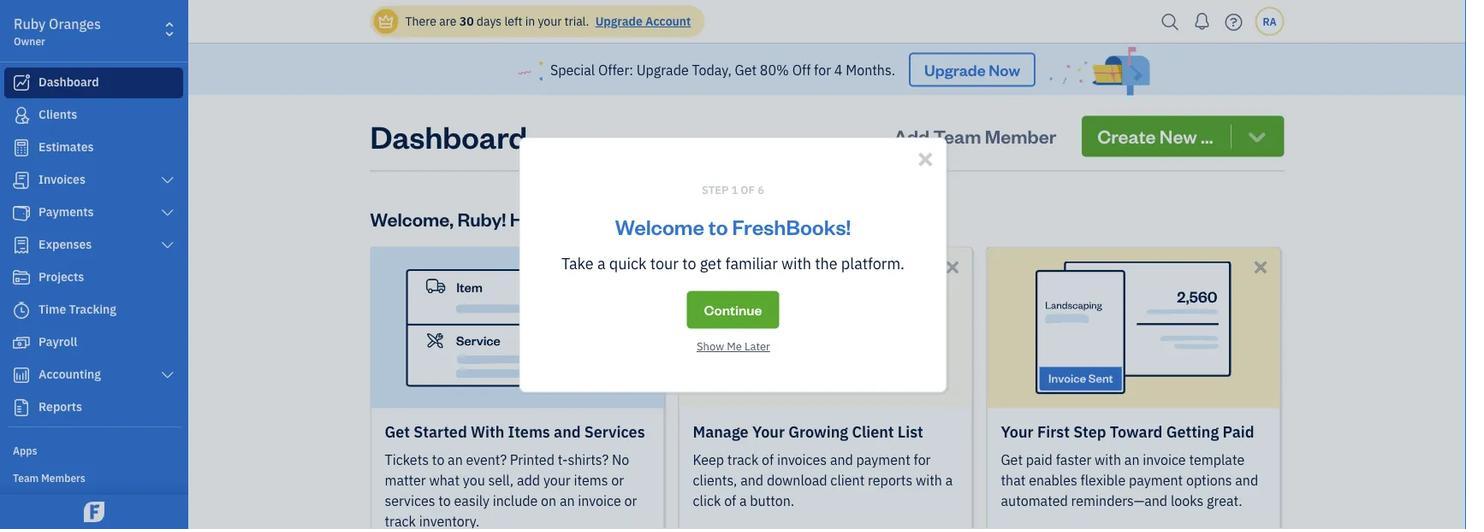 Task type: locate. For each thing, give the bounding box(es) containing it.
1 vertical spatial track
[[385, 513, 416, 530]]

0 horizontal spatial the
[[659, 207, 686, 232]]

ruby oranges owner
[[14, 15, 101, 48]]

1 horizontal spatial dismiss image
[[943, 257, 962, 277]]

step
[[702, 183, 729, 197]]

chevron large down image
[[160, 174, 175, 187], [160, 206, 175, 220], [160, 239, 175, 252], [160, 369, 175, 383]]

chevron large down image for 'payment' image
[[160, 206, 175, 220]]

2 your from the left
[[1001, 423, 1034, 443]]

and inside get started with items and services tickets to an event? printed t-shirts? no matter what you sell, add your items or services to easily include on an invoice or track inventory.
[[554, 423, 581, 443]]

upgrade
[[595, 13, 643, 29], [924, 59, 986, 79], [637, 61, 689, 79]]

special
[[550, 61, 595, 79]]

with down freshbooks! at the top of the page
[[781, 254, 811, 274]]

the left platform.
[[815, 254, 838, 274]]

payment up looks
[[1129, 472, 1183, 490]]

30
[[459, 13, 474, 29]]

and up button.
[[741, 472, 764, 490]]

in
[[525, 13, 535, 29]]

and up "t-"
[[554, 423, 581, 443]]

track inside manage your growing client list keep track of invoices and payment for clients, and download client reports with a click of a button.
[[727, 451, 759, 469]]

your up paid
[[1001, 423, 1034, 443]]

inventory.
[[419, 513, 480, 530]]

with
[[781, 254, 811, 274], [1095, 451, 1121, 469], [916, 472, 942, 490]]

0 horizontal spatial track
[[385, 513, 416, 530]]

left
[[504, 13, 522, 29]]

to
[[607, 207, 624, 232], [709, 213, 728, 240], [682, 254, 696, 274], [432, 451, 444, 469], [438, 492, 451, 510]]

or
[[611, 472, 624, 490], [624, 492, 637, 510]]

1 chevron large down image from the top
[[160, 174, 175, 187]]

to right how
[[607, 207, 624, 232]]

3 chevron large down image from the top
[[160, 239, 175, 252]]

1 vertical spatial with
[[1095, 451, 1121, 469]]

items
[[574, 472, 608, 490]]

keep
[[693, 451, 724, 469]]

of right click
[[724, 492, 736, 510]]

get for the
[[628, 207, 655, 232]]

with up flexible
[[1095, 451, 1121, 469]]

1 vertical spatial your
[[543, 472, 571, 490]]

continue button
[[687, 291, 779, 329]]

your down "t-"
[[543, 472, 571, 490]]

for inside manage your growing client list keep track of invoices and payment for clients, and download client reports with a click of a button.
[[914, 451, 931, 469]]

how
[[568, 207, 603, 232]]

1 horizontal spatial track
[[727, 451, 759, 469]]

getting
[[1166, 423, 1219, 443]]

client
[[852, 423, 894, 443]]

for
[[814, 61, 831, 79], [914, 451, 931, 469]]

1 horizontal spatial a
[[739, 492, 747, 510]]

0 horizontal spatial an
[[448, 451, 463, 469]]

paid
[[1026, 451, 1053, 469]]

1 vertical spatial invoice
[[578, 492, 621, 510]]

here's
[[510, 207, 564, 232]]

2 horizontal spatial get
[[1001, 451, 1023, 469]]

invoice down items
[[578, 492, 621, 510]]

easily
[[454, 492, 489, 510]]

with
[[471, 423, 504, 443]]

platform.
[[841, 254, 905, 274]]

printed
[[510, 451, 555, 469]]

get up quick
[[628, 207, 655, 232]]

apps image
[[13, 443, 183, 457]]

upgrade left the now
[[924, 59, 986, 79]]

your inside get started with items and services tickets to an event? printed t-shirts? no matter what you sell, add your items or services to easily include on an invoice or track inventory.
[[543, 472, 571, 490]]

started
[[414, 423, 467, 443]]

and up the great.
[[1235, 472, 1258, 490]]

4 chevron large down image from the top
[[160, 369, 175, 383]]

0 vertical spatial track
[[727, 451, 759, 469]]

your
[[752, 423, 785, 443], [1001, 423, 1034, 443]]

your inside your first step toward getting paid get paid faster with an invoice template that enables flexible payment options and automated reminders—and looks great.
[[1001, 423, 1034, 443]]

crown image
[[377, 12, 395, 30]]

for left 4
[[814, 61, 831, 79]]

the left most
[[659, 207, 686, 232]]

main element
[[0, 0, 231, 530]]

money image
[[11, 335, 32, 352]]

with inside manage your growing client list keep track of invoices and payment for clients, and download client reports with a click of a button.
[[916, 472, 942, 490]]

0 vertical spatial of
[[769, 207, 785, 232]]

days
[[477, 13, 502, 29]]

growing
[[789, 423, 848, 443]]

upgrade account link
[[592, 13, 691, 29]]

the
[[659, 207, 686, 232], [815, 254, 838, 274]]

most
[[690, 207, 733, 232]]

track right keep
[[727, 451, 759, 469]]

reports
[[868, 472, 913, 490]]

get inside × dialog
[[700, 254, 722, 274]]

2 horizontal spatial a
[[946, 472, 953, 490]]

1 vertical spatial payment
[[1129, 472, 1183, 490]]

expense image
[[11, 237, 32, 254]]

dismiss image down welcome
[[635, 257, 654, 277]]

0 vertical spatial with
[[781, 254, 811, 274]]

1 vertical spatial or
[[624, 492, 637, 510]]

get left 80%
[[735, 61, 757, 79]]

a right take
[[597, 254, 606, 274]]

a inside × dialog
[[597, 254, 606, 274]]

0 horizontal spatial invoice
[[578, 492, 621, 510]]

dashboard image
[[11, 74, 32, 92]]

a left button.
[[739, 492, 747, 510]]

1 vertical spatial for
[[914, 451, 931, 469]]

team members image
[[13, 471, 183, 484]]

1 vertical spatial get
[[700, 254, 722, 274]]

0 vertical spatial invoice
[[1143, 451, 1186, 469]]

track
[[727, 451, 759, 469], [385, 513, 416, 530]]

get left familiar
[[700, 254, 722, 274]]

enables
[[1029, 472, 1077, 490]]

an right on
[[560, 492, 575, 510]]

0 horizontal spatial dismiss image
[[635, 257, 654, 277]]

1 horizontal spatial your
[[1001, 423, 1034, 443]]

an inside your first step toward getting paid get paid faster with an invoice template that enables flexible payment options and automated reminders—and looks great.
[[1124, 451, 1140, 469]]

2 dismiss image from the left
[[943, 257, 962, 277]]

invoices
[[777, 451, 827, 469]]

get up the that
[[1001, 451, 1023, 469]]

there
[[405, 13, 436, 29]]

0 vertical spatial a
[[597, 254, 606, 274]]

0 horizontal spatial your
[[752, 423, 785, 443]]

manage your growing client list keep track of invoices and payment for clients, and download client reports with a click of a button.
[[693, 423, 953, 510]]

tickets
[[385, 451, 429, 469]]

1 vertical spatial the
[[815, 254, 838, 274]]

0 horizontal spatial with
[[781, 254, 811, 274]]

0 vertical spatial for
[[814, 61, 831, 79]]

to down what
[[438, 492, 451, 510]]

of right out
[[769, 207, 785, 232]]

2 horizontal spatial an
[[1124, 451, 1140, 469]]

payment up reports
[[856, 451, 910, 469]]

sell,
[[488, 472, 514, 490]]

out
[[737, 207, 765, 232]]

your right in
[[538, 13, 562, 29]]

chevron large down image for invoice icon
[[160, 174, 175, 187]]

0 vertical spatial get
[[735, 61, 757, 79]]

track down services
[[385, 513, 416, 530]]

0 vertical spatial get
[[628, 207, 655, 232]]

2 chevron large down image from the top
[[160, 206, 175, 220]]

1 horizontal spatial invoice
[[1143, 451, 1186, 469]]

1 horizontal spatial the
[[815, 254, 838, 274]]

a right reports
[[946, 472, 953, 490]]

1 dismiss image from the left
[[635, 257, 654, 277]]

0 vertical spatial payment
[[856, 451, 910, 469]]

1 vertical spatial get
[[385, 423, 410, 443]]

your up invoices on the bottom right
[[752, 423, 785, 443]]

dismiss image
[[1251, 257, 1271, 277]]

and
[[554, 423, 581, 443], [830, 451, 853, 469], [741, 472, 764, 490], [1235, 472, 1258, 490]]

invoice inside get started with items and services tickets to an event? printed t-shirts? no matter what you sell, add your items or services to easily include on an invoice or track inventory.
[[578, 492, 621, 510]]

2 vertical spatial with
[[916, 472, 942, 490]]

0 horizontal spatial get
[[628, 207, 655, 232]]

go to help image
[[1220, 9, 1247, 35]]

and inside your first step toward getting paid get paid faster with an invoice template that enables flexible payment options and automated reminders—and looks great.
[[1235, 472, 1258, 490]]

services
[[385, 492, 435, 510]]

an
[[448, 451, 463, 469], [1124, 451, 1140, 469], [560, 492, 575, 510]]

show me later button
[[697, 339, 770, 354]]

1 horizontal spatial payment
[[1129, 472, 1183, 490]]

chevron large down image for expense icon
[[160, 239, 175, 252]]

get up tickets on the bottom left of page
[[385, 423, 410, 443]]

flexible
[[1081, 472, 1126, 490]]

invoice down toward
[[1143, 451, 1186, 469]]

0 horizontal spatial a
[[597, 254, 606, 274]]

1 your from the left
[[752, 423, 785, 443]]

2 vertical spatial get
[[1001, 451, 1023, 469]]

get inside your first step toward getting paid get paid faster with an invoice template that enables flexible payment options and automated reminders—and looks great.
[[1001, 451, 1023, 469]]

for down list
[[914, 451, 931, 469]]

welcome,
[[370, 207, 454, 232]]

dismiss image right platform.
[[943, 257, 962, 277]]

1 vertical spatial a
[[946, 472, 953, 490]]

1 horizontal spatial get
[[700, 254, 722, 274]]

of
[[769, 207, 785, 232], [762, 451, 774, 469], [724, 492, 736, 510]]

dismiss image
[[635, 257, 654, 277], [943, 257, 962, 277]]

1 horizontal spatial with
[[916, 472, 942, 490]]

× dialog
[[519, 137, 947, 393]]

invoice
[[1143, 451, 1186, 469], [578, 492, 621, 510]]

ruby!
[[457, 207, 506, 232]]

first
[[1037, 423, 1070, 443]]

0 horizontal spatial get
[[385, 423, 410, 443]]

take
[[561, 254, 594, 274]]

faster
[[1056, 451, 1092, 469]]

take a quick tour to get familiar with the platform.
[[561, 254, 905, 274]]

0 horizontal spatial payment
[[856, 451, 910, 469]]

track inside get started with items and services tickets to an event? printed t-shirts? no matter what you sell, add your items or services to easily include on an invoice or track inventory.
[[385, 513, 416, 530]]

with right reports
[[916, 472, 942, 490]]

4
[[834, 61, 843, 79]]

to up what
[[432, 451, 444, 469]]

get
[[735, 61, 757, 79], [385, 423, 410, 443], [1001, 451, 1023, 469]]

1 horizontal spatial for
[[914, 451, 931, 469]]

2 horizontal spatial with
[[1095, 451, 1121, 469]]

0 horizontal spatial for
[[814, 61, 831, 79]]

step 1 of 6
[[702, 183, 764, 197]]

a
[[597, 254, 606, 274], [946, 472, 953, 490], [739, 492, 747, 510]]

dashboard
[[370, 116, 527, 157]]

automated
[[1001, 492, 1068, 510]]

an up what
[[448, 451, 463, 469]]

include
[[493, 492, 538, 510]]

your first step toward getting paid get paid faster with an invoice template that enables flexible payment options and automated reminders—and looks great.
[[1001, 423, 1258, 510]]

of
[[741, 183, 755, 197]]

1 horizontal spatial get
[[735, 61, 757, 79]]

of left invoices on the bottom right
[[762, 451, 774, 469]]

an down toward
[[1124, 451, 1140, 469]]

welcome to freshbooks!
[[615, 213, 851, 240]]



Task type: vqa. For each thing, say whether or not it's contained in the screenshot.
30 on the top left of the page
yes



Task type: describe. For each thing, give the bounding box(es) containing it.
chart image
[[11, 367, 32, 384]]

owner
[[14, 34, 45, 48]]

show
[[697, 339, 724, 354]]

to left out
[[709, 213, 728, 240]]

report image
[[11, 400, 32, 417]]

add
[[517, 472, 540, 490]]

with inside × dialog
[[781, 254, 811, 274]]

your inside manage your growing client list keep track of invoices and payment for clients, and download client reports with a click of a button.
[[752, 423, 785, 443]]

payment image
[[11, 205, 32, 222]]

later
[[745, 339, 770, 354]]

add team member
[[894, 124, 1057, 149]]

to right tour
[[682, 254, 696, 274]]

oranges
[[49, 15, 101, 33]]

80%
[[760, 61, 789, 79]]

2 vertical spatial a
[[739, 492, 747, 510]]

and up client
[[830, 451, 853, 469]]

search image
[[1157, 9, 1184, 35]]

matter
[[385, 472, 426, 490]]

today,
[[692, 61, 732, 79]]

what
[[429, 472, 460, 490]]

are
[[439, 13, 457, 29]]

on
[[541, 492, 556, 510]]

project image
[[11, 270, 32, 287]]

continue
[[704, 301, 762, 319]]

dismiss image for get started with items and services
[[635, 257, 654, 277]]

looks
[[1171, 492, 1204, 510]]

options
[[1186, 472, 1232, 490]]

services
[[584, 423, 645, 443]]

months.
[[846, 61, 895, 79]]

2 vertical spatial of
[[724, 492, 736, 510]]

invoice image
[[11, 172, 32, 189]]

get for familiar
[[700, 254, 722, 274]]

×
[[917, 141, 933, 173]]

freshbooks.
[[789, 207, 894, 232]]

client
[[831, 472, 865, 490]]

button.
[[750, 492, 794, 510]]

welcome
[[615, 213, 704, 240]]

upgrade now link
[[909, 53, 1036, 87]]

get started with items and services tickets to an event? printed t-shirts? no matter what you sell, add your items or services to easily include on an invoice or track inventory.
[[385, 423, 645, 530]]

offer:
[[598, 61, 633, 79]]

account
[[645, 13, 691, 29]]

client image
[[11, 107, 32, 124]]

click
[[693, 492, 721, 510]]

trial.
[[565, 13, 589, 29]]

step
[[1073, 423, 1106, 443]]

t-
[[558, 451, 568, 469]]

1
[[731, 183, 738, 197]]

team
[[933, 124, 981, 149]]

upgrade now
[[924, 59, 1020, 79]]

payment inside manage your growing client list keep track of invoices and payment for clients, and download client reports with a click of a button.
[[856, 451, 910, 469]]

familiar
[[725, 254, 778, 274]]

chevron large down image for chart "icon"
[[160, 369, 175, 383]]

off
[[792, 61, 811, 79]]

paid
[[1223, 423, 1254, 443]]

the inside × dialog
[[815, 254, 838, 274]]

great.
[[1207, 492, 1242, 510]]

freshbooks image
[[80, 502, 108, 523]]

me
[[727, 339, 742, 354]]

you
[[463, 472, 485, 490]]

template
[[1189, 451, 1245, 469]]

estimate image
[[11, 140, 32, 157]]

ruby
[[14, 15, 46, 33]]

get inside get started with items and services tickets to an event? printed t-shirts? no matter what you sell, add your items or services to easily include on an invoice or track inventory.
[[385, 423, 410, 443]]

download
[[767, 472, 827, 490]]

member
[[985, 124, 1057, 149]]

0 vertical spatial the
[[659, 207, 686, 232]]

add
[[894, 124, 930, 149]]

0 vertical spatial your
[[538, 13, 562, 29]]

no
[[612, 451, 629, 469]]

1 vertical spatial of
[[762, 451, 774, 469]]

1 horizontal spatial an
[[560, 492, 575, 510]]

shirts?
[[568, 451, 609, 469]]

items
[[508, 423, 550, 443]]

0 vertical spatial or
[[611, 472, 624, 490]]

× button
[[917, 141, 933, 173]]

there are 30 days left in your trial. upgrade account
[[405, 13, 691, 29]]

payment inside your first step toward getting paid get paid faster with an invoice template that enables flexible payment options and automated reminders—and looks great.
[[1129, 472, 1183, 490]]

invoice inside your first step toward getting paid get paid faster with an invoice template that enables flexible payment options and automated reminders—and looks great.
[[1143, 451, 1186, 469]]

with inside your first step toward getting paid get paid faster with an invoice template that enables flexible payment options and automated reminders—and looks great.
[[1095, 451, 1121, 469]]

add team member button
[[878, 116, 1072, 157]]

that
[[1001, 472, 1026, 490]]

special offer: upgrade today, get 80% off for 4 months.
[[550, 61, 895, 79]]

show me later
[[697, 339, 770, 354]]

upgrade right trial.
[[595, 13, 643, 29]]

now
[[989, 59, 1020, 79]]

manage
[[693, 423, 749, 443]]

reminders—and
[[1071, 492, 1168, 510]]

freshbooks!
[[732, 213, 851, 240]]

upgrade right offer:
[[637, 61, 689, 79]]

dismiss image for manage your growing client list
[[943, 257, 962, 277]]

welcome, ruby! here's how to get the most out of freshbooks.
[[370, 207, 894, 232]]

clients,
[[693, 472, 737, 490]]

quick
[[609, 254, 647, 274]]

6
[[758, 183, 764, 197]]

list
[[898, 423, 923, 443]]

tour
[[650, 254, 679, 274]]

timer image
[[11, 302, 32, 319]]



